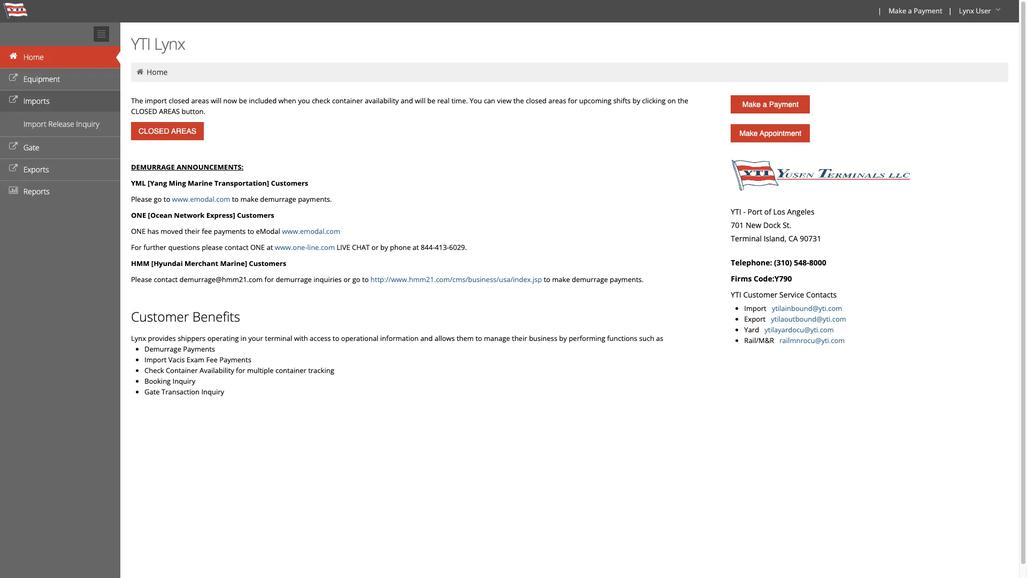 Task type: vqa. For each thing, say whether or not it's contained in the screenshot.
EXPRESS
no



Task type: locate. For each thing, give the bounding box(es) containing it.
gate
[[23, 142, 39, 153], [145, 387, 160, 397]]

now
[[223, 96, 237, 105]]

appointment
[[760, 129, 802, 138]]

please
[[131, 194, 152, 204], [131, 275, 152, 284]]

1 horizontal spatial for
[[265, 275, 274, 284]]

make appointment
[[740, 129, 802, 138]]

0 vertical spatial and
[[401, 96, 413, 105]]

www.emodal.com link down marine
[[172, 194, 230, 204]]

0 vertical spatial contact
[[225, 242, 249, 252]]

make for make appointment link
[[740, 129, 758, 138]]

home image
[[8, 52, 19, 60]]

2 horizontal spatial import
[[745, 303, 767, 313]]

one for one [ocean network express] customers
[[131, 210, 146, 220]]

0 vertical spatial external link image
[[8, 74, 19, 82]]

home link up equipment
[[0, 46, 120, 68]]

www.emodal.com up www.one-line.com link
[[282, 226, 340, 236]]

import for import release inquiry
[[24, 119, 46, 129]]

1 vertical spatial www.emodal.com link
[[282, 226, 340, 236]]

1 closed from the left
[[169, 96, 189, 105]]

for
[[568, 96, 578, 105], [265, 275, 274, 284], [236, 366, 245, 375]]

2 vertical spatial lynx
[[131, 333, 146, 343]]

inquiry right release
[[76, 119, 99, 129]]

1 external link image from the top
[[8, 143, 19, 150]]

real
[[438, 96, 450, 105]]

or right chat
[[372, 242, 379, 252]]

0 vertical spatial customer
[[744, 290, 778, 300]]

1 vertical spatial one
[[131, 226, 146, 236]]

8000
[[810, 257, 827, 268]]

external link image for gate
[[8, 143, 19, 150]]

0 horizontal spatial a
[[763, 100, 767, 109]]

contact down [hyundai
[[154, 275, 178, 284]]

user
[[976, 6, 992, 16]]

demurrage
[[145, 344, 181, 354]]

2 at from the left
[[413, 242, 419, 252]]

the right view
[[514, 96, 524, 105]]

one
[[131, 210, 146, 220], [131, 226, 146, 236], [250, 242, 265, 252]]

1 horizontal spatial or
[[372, 242, 379, 252]]

railmnrocu@yti.com
[[780, 336, 845, 345]]

2 vertical spatial yti
[[731, 290, 742, 300]]

gate down booking
[[145, 387, 160, 397]]

ming
[[169, 178, 186, 188]]

exports link
[[0, 158, 120, 180]]

0 horizontal spatial by
[[381, 242, 388, 252]]

2 be from the left
[[428, 96, 436, 105]]

0 horizontal spatial |
[[878, 6, 882, 16]]

lynx for provides
[[131, 333, 146, 343]]

hmm [hyundai merchant marine] customers
[[131, 259, 286, 268]]

release
[[48, 119, 74, 129]]

external link image inside equipment link
[[8, 74, 19, 82]]

1 vertical spatial their
[[512, 333, 527, 343]]

be left real
[[428, 96, 436, 105]]

gate inside gate link
[[23, 142, 39, 153]]

one for one has moved their fee payments to emodal www.emodal.com
[[131, 226, 146, 236]]

and left allows
[[421, 333, 433, 343]]

and inside the import closed areas will now be included when you check container availability and will be real time.  you can view the closed areas for upcoming shifts by clicking on the closed areas button.
[[401, 96, 413, 105]]

0 vertical spatial their
[[185, 226, 200, 236]]

island,
[[764, 233, 787, 244]]

1 vertical spatial external link image
[[8, 165, 19, 172]]

2 areas from the left
[[549, 96, 567, 105]]

telephone: (310) 548-8000
[[731, 257, 827, 268]]

demurrage
[[131, 162, 175, 172]]

by
[[633, 96, 641, 105], [381, 242, 388, 252], [559, 333, 567, 343]]

inquiries
[[314, 275, 342, 284]]

1 vertical spatial make
[[553, 275, 570, 284]]

at down emodal on the left of the page
[[267, 242, 273, 252]]

external link image
[[8, 74, 19, 82], [8, 96, 19, 104]]

1 horizontal spatial a
[[909, 6, 912, 16]]

for left multiple
[[236, 366, 245, 375]]

their right manage
[[512, 333, 527, 343]]

1 horizontal spatial make a payment link
[[884, 0, 947, 22]]

0 vertical spatial or
[[372, 242, 379, 252]]

fee
[[202, 226, 212, 236]]

1 vertical spatial import
[[745, 303, 767, 313]]

by right business
[[559, 333, 567, 343]]

yti up home icon
[[131, 33, 150, 55]]

1 horizontal spatial by
[[559, 333, 567, 343]]

external link image down home image
[[8, 74, 19, 82]]

90731
[[800, 233, 822, 244]]

0 horizontal spatial or
[[344, 275, 351, 284]]

their left fee on the left of page
[[185, 226, 200, 236]]

1 vertical spatial home
[[147, 67, 168, 77]]

payments
[[183, 344, 215, 354], [220, 355, 251, 364]]

customers for hmm [hyundai merchant marine] customers
[[249, 259, 286, 268]]

1 horizontal spatial |
[[949, 6, 953, 16]]

upcoming
[[579, 96, 612, 105]]

2 horizontal spatial lynx
[[960, 6, 975, 16]]

0 horizontal spatial be
[[239, 96, 247, 105]]

by left phone in the left of the page
[[381, 242, 388, 252]]

angle down image
[[993, 6, 1004, 13]]

1 horizontal spatial make a payment
[[889, 6, 943, 16]]

external link image inside gate link
[[8, 143, 19, 150]]

or right inquiries
[[344, 275, 351, 284]]

will left real
[[415, 96, 426, 105]]

merchant
[[185, 259, 218, 268]]

2 will from the left
[[415, 96, 426, 105]]

inquiry down availability
[[201, 387, 224, 397]]

[yang
[[148, 178, 167, 188]]

exam
[[187, 355, 205, 364]]

for down for further questions please contact one at www.one-line.com live chat or by phone at 844-413-6029. in the left of the page
[[265, 275, 274, 284]]

2 vertical spatial by
[[559, 333, 567, 343]]

make for the bottommost make a payment link
[[743, 100, 761, 109]]

0 horizontal spatial lynx
[[131, 333, 146, 343]]

by right shifts
[[633, 96, 641, 105]]

bar chart image
[[8, 187, 19, 194]]

2 vertical spatial make
[[740, 129, 758, 138]]

external link image
[[8, 143, 19, 150], [8, 165, 19, 172]]

1 horizontal spatial inquiry
[[173, 376, 195, 386]]

inquiry down container
[[173, 376, 195, 386]]

angeles
[[788, 207, 815, 217]]

be right "now" on the top left
[[239, 96, 247, 105]]

844-
[[421, 242, 435, 252]]

at left 844-
[[413, 242, 419, 252]]

yti inside yti - port of los angeles 701 new dock st. terminal island, ca 90731
[[731, 207, 742, 217]]

1 vertical spatial customer
[[131, 308, 189, 325]]

yti left -
[[731, 207, 742, 217]]

export
[[745, 314, 770, 324]]

a
[[909, 6, 912, 16], [763, 100, 767, 109]]

container
[[332, 96, 363, 105], [276, 366, 307, 375]]

www.one-line.com link
[[275, 242, 335, 252]]

2 vertical spatial inquiry
[[201, 387, 224, 397]]

lynx inside the lynx user link
[[960, 6, 975, 16]]

1 horizontal spatial gate
[[145, 387, 160, 397]]

by inside the import closed areas will now be included when you check container availability and will be real time.  you can view the closed areas for upcoming shifts by clicking on the closed areas button.
[[633, 96, 641, 105]]

go down [yang
[[154, 194, 162, 204]]

marine
[[188, 178, 213, 188]]

questions
[[168, 242, 200, 252]]

1 horizontal spatial the
[[678, 96, 689, 105]]

yard
[[745, 325, 763, 335]]

1 external link image from the top
[[8, 74, 19, 82]]

1 vertical spatial and
[[421, 333, 433, 343]]

one down emodal on the left of the page
[[250, 242, 265, 252]]

lynx for user
[[960, 6, 975, 16]]

closed right view
[[526, 96, 547, 105]]

0 horizontal spatial gate
[[23, 142, 39, 153]]

0 horizontal spatial inquiry
[[76, 119, 99, 129]]

imports link
[[0, 90, 120, 112]]

0 vertical spatial payments
[[183, 344, 215, 354]]

1 horizontal spatial payments
[[220, 355, 251, 364]]

customers up emodal on the left of the page
[[237, 210, 274, 220]]

1 vertical spatial yti
[[731, 207, 742, 217]]

customers down www.one-
[[249, 259, 286, 268]]

0 horizontal spatial for
[[236, 366, 245, 375]]

1 | from the left
[[878, 6, 882, 16]]

2 please from the top
[[131, 275, 152, 284]]

as
[[656, 333, 664, 343]]

1 horizontal spatial be
[[428, 96, 436, 105]]

1 horizontal spatial customer
[[744, 290, 778, 300]]

make inside make appointment link
[[740, 129, 758, 138]]

www.emodal.com
[[172, 194, 230, 204], [282, 226, 340, 236]]

0 horizontal spatial contact
[[154, 275, 178, 284]]

please down yml
[[131, 194, 152, 204]]

container inside lynx provides shippers operating in your terminal with access to operational information and allows them to manage their business by performing functions such as demurrage payments import vacis exam fee payments check container availability for multiple container tracking booking inquiry gate transaction inquiry
[[276, 366, 307, 375]]

1 horizontal spatial container
[[332, 96, 363, 105]]

1 horizontal spatial make
[[553, 275, 570, 284]]

0 vertical spatial customers
[[271, 178, 308, 188]]

2 horizontal spatial by
[[633, 96, 641, 105]]

on
[[668, 96, 676, 105]]

2 closed from the left
[[526, 96, 547, 105]]

areas up button.
[[191, 96, 209, 105]]

1 horizontal spatial at
[[413, 242, 419, 252]]

6029.
[[449, 242, 467, 252]]

0 vertical spatial make a payment link
[[884, 0, 947, 22]]

import down imports
[[24, 119, 46, 129]]

1 horizontal spatial www.emodal.com
[[282, 226, 340, 236]]

1 horizontal spatial www.emodal.com link
[[282, 226, 340, 236]]

0 vertical spatial go
[[154, 194, 162, 204]]

http://www.hmm21.com/cms/business/usa/index.jsp
[[371, 275, 542, 284]]

www.emodal.com link for to make demurrage payments.
[[172, 194, 230, 204]]

reports
[[23, 186, 50, 196]]

0 vertical spatial yti
[[131, 33, 150, 55]]

and right availability at the left top of page
[[401, 96, 413, 105]]

0 vertical spatial www.emodal.com link
[[172, 194, 230, 204]]

1 the from the left
[[514, 96, 524, 105]]

import inside lynx provides shippers operating in your terminal with access to operational information and allows them to manage their business by performing functions such as demurrage payments import vacis exam fee payments check container availability for multiple container tracking booking inquiry gate transaction inquiry
[[145, 355, 167, 364]]

1 vertical spatial www.emodal.com
[[282, 226, 340, 236]]

0 vertical spatial www.emodal.com
[[172, 194, 230, 204]]

1 will from the left
[[211, 96, 222, 105]]

the right on
[[678, 96, 689, 105]]

transaction
[[162, 387, 200, 397]]

external link image for exports
[[8, 165, 19, 172]]

0 vertical spatial inquiry
[[76, 119, 99, 129]]

import up export
[[745, 303, 767, 313]]

reports link
[[0, 180, 120, 202]]

external link image inside exports link
[[8, 165, 19, 172]]

0 horizontal spatial payments
[[183, 344, 215, 354]]

0 vertical spatial gate
[[23, 142, 39, 153]]

1 horizontal spatial their
[[512, 333, 527, 343]]

1 vertical spatial a
[[763, 100, 767, 109]]

0 horizontal spatial at
[[267, 242, 273, 252]]

1 vertical spatial or
[[344, 275, 351, 284]]

1 horizontal spatial contact
[[225, 242, 249, 252]]

customers right transportation]
[[271, 178, 308, 188]]

home link right home icon
[[147, 67, 168, 77]]

0 horizontal spatial areas
[[191, 96, 209, 105]]

closed up areas
[[169, 96, 189, 105]]

please for please contact demurrage@hmm21.com for demurrage inquiries or go to
[[131, 275, 152, 284]]

areas left upcoming
[[549, 96, 567, 105]]

2 vertical spatial customers
[[249, 259, 286, 268]]

lynx
[[960, 6, 975, 16], [154, 33, 185, 55], [131, 333, 146, 343]]

external link image inside imports link
[[8, 96, 19, 104]]

imports
[[23, 96, 50, 106]]

1 horizontal spatial import
[[145, 355, 167, 364]]

1 please from the top
[[131, 194, 152, 204]]

yti - port of los angeles 701 new dock st. terminal island, ca 90731
[[731, 207, 822, 244]]

import ytilainbound@yti.com
[[745, 303, 843, 313]]

please
[[202, 242, 223, 252]]

to
[[164, 194, 170, 204], [232, 194, 239, 204], [248, 226, 254, 236], [362, 275, 369, 284], [544, 275, 551, 284], [333, 333, 339, 343], [476, 333, 482, 343]]

customer
[[744, 290, 778, 300], [131, 308, 189, 325]]

demurrage
[[260, 194, 296, 204], [276, 275, 312, 284], [572, 275, 608, 284]]

www.emodal.com down marine
[[172, 194, 230, 204]]

performing
[[569, 333, 606, 343]]

1 vertical spatial inquiry
[[173, 376, 195, 386]]

ytilainbound@yti.com
[[772, 303, 843, 313]]

gate up the exports
[[23, 142, 39, 153]]

2 the from the left
[[678, 96, 689, 105]]

please down hmm
[[131, 275, 152, 284]]

shifts
[[614, 96, 631, 105]]

1 horizontal spatial home link
[[147, 67, 168, 77]]

home right home icon
[[147, 67, 168, 77]]

yti down firms
[[731, 290, 742, 300]]

www.emodal.com link up www.one-line.com link
[[282, 226, 340, 236]]

import up check
[[145, 355, 167, 364]]

1 horizontal spatial lynx
[[154, 33, 185, 55]]

0 vertical spatial by
[[633, 96, 641, 105]]

contact down the one has moved their fee payments to emodal www.emodal.com
[[225, 242, 249, 252]]

0 horizontal spatial make a payment link
[[731, 95, 811, 113]]

business
[[529, 333, 558, 343]]

0 horizontal spatial www.emodal.com
[[172, 194, 230, 204]]

please contact demurrage@hmm21.com for demurrage inquiries or go to http://www.hmm21.com/cms/business/usa/index.jsp to make demurrage payments.
[[131, 275, 644, 284]]

container left tracking
[[276, 366, 307, 375]]

2 external link image from the top
[[8, 165, 19, 172]]

home right home image
[[23, 52, 44, 62]]

1 vertical spatial contact
[[154, 275, 178, 284]]

ca
[[789, 233, 798, 244]]

payments up exam
[[183, 344, 215, 354]]

one [ocean network express] customers
[[131, 210, 274, 220]]

exports
[[23, 164, 49, 174]]

and inside lynx provides shippers operating in your terminal with access to operational information and allows them to manage their business by performing functions such as demurrage payments import vacis exam fee payments check container availability for multiple container tracking booking inquiry gate transaction inquiry
[[421, 333, 433, 343]]

in
[[241, 333, 247, 343]]

payment
[[914, 6, 943, 16], [769, 100, 799, 109]]

tracking
[[308, 366, 334, 375]]

home link
[[0, 46, 120, 68], [147, 67, 168, 77]]

customer down firms code:y790
[[744, 290, 778, 300]]

will left "now" on the top left
[[211, 96, 222, 105]]

payments up availability
[[220, 355, 251, 364]]

closed
[[131, 107, 157, 116]]

go right inquiries
[[353, 275, 361, 284]]

payment left lynx user
[[914, 6, 943, 16]]

container right check
[[332, 96, 363, 105]]

external link image left imports
[[8, 96, 19, 104]]

2 external link image from the top
[[8, 96, 19, 104]]

operational
[[341, 333, 379, 343]]

0 vertical spatial please
[[131, 194, 152, 204]]

|
[[878, 6, 882, 16], [949, 6, 953, 16]]

one left has
[[131, 226, 146, 236]]

equipment
[[23, 74, 60, 84]]

None submit
[[131, 122, 204, 140]]

1 vertical spatial make
[[743, 100, 761, 109]]

yml
[[131, 178, 146, 188]]

their
[[185, 226, 200, 236], [512, 333, 527, 343]]

0 horizontal spatial payment
[[769, 100, 799, 109]]

gate inside lynx provides shippers operating in your terminal with access to operational information and allows them to manage their business by performing functions such as demurrage payments import vacis exam fee payments check container availability for multiple container tracking booking inquiry gate transaction inquiry
[[145, 387, 160, 397]]

0 horizontal spatial make
[[241, 194, 258, 204]]

customer up "provides"
[[131, 308, 189, 325]]

contact
[[225, 242, 249, 252], [154, 275, 178, 284]]

1 vertical spatial external link image
[[8, 96, 19, 104]]

one left [ocean
[[131, 210, 146, 220]]

2 vertical spatial import
[[145, 355, 167, 364]]

payment up the appointment
[[769, 100, 799, 109]]

network
[[174, 210, 205, 220]]

1 vertical spatial container
[[276, 366, 307, 375]]

lynx inside lynx provides shippers operating in your terminal with access to operational information and allows them to manage their business by performing functions such as demurrage payments import vacis exam fee payments check container availability for multiple container tracking booking inquiry gate transaction inquiry
[[131, 333, 146, 343]]

1 horizontal spatial closed
[[526, 96, 547, 105]]

1 horizontal spatial will
[[415, 96, 426, 105]]

1 vertical spatial gate
[[145, 387, 160, 397]]

0 horizontal spatial payments.
[[298, 194, 332, 204]]

for left upcoming
[[568, 96, 578, 105]]

areas
[[159, 107, 180, 116]]

0 horizontal spatial www.emodal.com link
[[172, 194, 230, 204]]

1 vertical spatial customers
[[237, 210, 274, 220]]

0 vertical spatial one
[[131, 210, 146, 220]]

at
[[267, 242, 273, 252], [413, 242, 419, 252]]



Task type: describe. For each thing, give the bounding box(es) containing it.
of
[[765, 207, 772, 217]]

the
[[131, 96, 143, 105]]

can
[[484, 96, 496, 105]]

www.one-
[[275, 242, 308, 252]]

clicking
[[642, 96, 666, 105]]

(310)
[[775, 257, 792, 268]]

0 horizontal spatial home
[[23, 52, 44, 62]]

hmm
[[131, 259, 150, 268]]

413-
[[435, 242, 449, 252]]

1 be from the left
[[239, 96, 247, 105]]

import
[[145, 96, 167, 105]]

further
[[144, 242, 167, 252]]

container
[[166, 366, 198, 375]]

yti for yti lynx
[[131, 33, 150, 55]]

code:y790
[[754, 273, 792, 284]]

manage
[[484, 333, 510, 343]]

booking
[[145, 376, 171, 386]]

1 vertical spatial make a payment link
[[731, 95, 811, 113]]

has
[[147, 226, 159, 236]]

emodal
[[256, 226, 280, 236]]

lynx user
[[960, 6, 992, 16]]

shippers
[[178, 333, 206, 343]]

st.
[[783, 220, 792, 230]]

you
[[470, 96, 482, 105]]

chat
[[352, 242, 370, 252]]

1 vertical spatial payment
[[769, 100, 799, 109]]

information
[[380, 333, 419, 343]]

the import closed areas will now be included when you check container availability and will be real time.  you can view the closed areas for upcoming shifts by clicking on the closed areas button.
[[131, 96, 689, 116]]

view
[[497, 96, 512, 105]]

1 vertical spatial go
[[353, 275, 361, 284]]

rail/m&r
[[745, 336, 778, 345]]

external link image for imports
[[8, 96, 19, 104]]

yti for yti - port of los angeles 701 new dock st. terminal island, ca 90731
[[731, 207, 742, 217]]

firms code:y790
[[731, 273, 792, 284]]

availability
[[200, 366, 234, 375]]

dock
[[764, 220, 781, 230]]

0 vertical spatial make a payment
[[889, 6, 943, 16]]

container inside the import closed areas will now be included when you check container availability and will be real time.  you can view the closed areas for upcoming shifts by clicking on the closed areas button.
[[332, 96, 363, 105]]

external link image for equipment
[[8, 74, 19, 82]]

time.
[[452, 96, 468, 105]]

marine]
[[220, 259, 247, 268]]

yti lynx
[[131, 33, 185, 55]]

0 vertical spatial make
[[241, 194, 258, 204]]

by inside lynx provides shippers operating in your terminal with access to operational information and allows them to manage their business by performing functions such as demurrage payments import vacis exam fee payments check container availability for multiple container tracking booking inquiry gate transaction inquiry
[[559, 333, 567, 343]]

for further questions please contact one at www.one-line.com live chat or by phone at 844-413-6029.
[[131, 242, 467, 252]]

new
[[746, 220, 762, 230]]

customers for one [ocean network express] customers
[[237, 210, 274, 220]]

0 vertical spatial a
[[909, 6, 912, 16]]

benefits
[[192, 308, 240, 325]]

firms
[[731, 273, 752, 284]]

0 horizontal spatial make a payment
[[743, 100, 799, 109]]

yml [yang ming marine transportation] customers
[[131, 178, 308, 188]]

for
[[131, 242, 142, 252]]

0 horizontal spatial home link
[[0, 46, 120, 68]]

2 vertical spatial one
[[250, 242, 265, 252]]

operating
[[207, 333, 239, 343]]

0 horizontal spatial their
[[185, 226, 200, 236]]

1 horizontal spatial home
[[147, 67, 168, 77]]

customer benefits
[[131, 308, 240, 325]]

payments
[[214, 226, 246, 236]]

line.com
[[308, 242, 335, 252]]

0 vertical spatial make
[[889, 6, 907, 16]]

button.
[[182, 107, 205, 116]]

www.emodal.com link for one has moved their fee payments to emodal www.emodal.com
[[282, 226, 340, 236]]

for inside lynx provides shippers operating in your terminal with access to operational information and allows them to manage their business by performing functions such as demurrage payments import vacis exam fee payments check container availability for multiple container tracking booking inquiry gate transaction inquiry
[[236, 366, 245, 375]]

1 at from the left
[[267, 242, 273, 252]]

for inside the import closed areas will now be included when you check container availability and will be real time.  you can view the closed areas for upcoming shifts by clicking on the closed areas button.
[[568, 96, 578, 105]]

lynx provides shippers operating in your terminal with access to operational information and allows them to manage their business by performing functions such as demurrage payments import vacis exam fee payments check container availability for multiple container tracking booking inquiry gate transaction inquiry
[[131, 333, 664, 397]]

when
[[279, 96, 296, 105]]

express]
[[206, 210, 235, 220]]

yti for yti customer service contacts
[[731, 290, 742, 300]]

1 vertical spatial payments.
[[610, 275, 644, 284]]

functions
[[607, 333, 638, 343]]

vacis
[[168, 355, 185, 364]]

terminal
[[265, 333, 292, 343]]

check
[[145, 366, 164, 375]]

allows
[[435, 333, 455, 343]]

equipment link
[[0, 68, 120, 90]]

such
[[639, 333, 655, 343]]

http://www.hmm21.com/cms/business/usa/index.jsp link
[[371, 275, 542, 284]]

contacts
[[807, 290, 837, 300]]

demurrage@hmm21.com
[[180, 275, 263, 284]]

phone
[[390, 242, 411, 252]]

1 vertical spatial for
[[265, 275, 274, 284]]

included
[[249, 96, 277, 105]]

access
[[310, 333, 331, 343]]

ytilainbound@yti.com link
[[772, 303, 843, 313]]

2 | from the left
[[949, 6, 953, 16]]

provides
[[148, 333, 176, 343]]

-
[[744, 207, 746, 217]]

port
[[748, 207, 763, 217]]

fee
[[206, 355, 218, 364]]

announcements:
[[177, 162, 244, 172]]

please go to www.emodal.com to make demurrage payments.
[[131, 194, 332, 204]]

1 horizontal spatial payment
[[914, 6, 943, 16]]

2 horizontal spatial inquiry
[[201, 387, 224, 397]]

1 vertical spatial payments
[[220, 355, 251, 364]]

import release inquiry link
[[0, 116, 120, 132]]

home image
[[135, 68, 145, 75]]

lynx user link
[[955, 0, 1008, 22]]

live
[[337, 242, 350, 252]]

their inside lynx provides shippers operating in your terminal with access to operational information and allows them to manage their business by performing functions such as demurrage payments import vacis exam fee payments check container availability for multiple container tracking booking inquiry gate transaction inquiry
[[512, 333, 527, 343]]

please for please go to
[[131, 194, 152, 204]]

1 vertical spatial by
[[381, 242, 388, 252]]

demurrage announcements:
[[131, 162, 244, 172]]

import for import ytilainbound@yti.com
[[745, 303, 767, 313]]

your
[[248, 333, 263, 343]]

railmnrocu@yti.com link
[[780, 336, 845, 345]]

ytilayardocu@yti.com
[[765, 325, 834, 335]]

0 horizontal spatial go
[[154, 194, 162, 204]]

yti customer service contacts
[[731, 290, 837, 300]]

1 areas from the left
[[191, 96, 209, 105]]

import release inquiry
[[24, 119, 99, 129]]

0 horizontal spatial customer
[[131, 308, 189, 325]]

multiple
[[247, 366, 274, 375]]

los
[[774, 207, 786, 217]]



